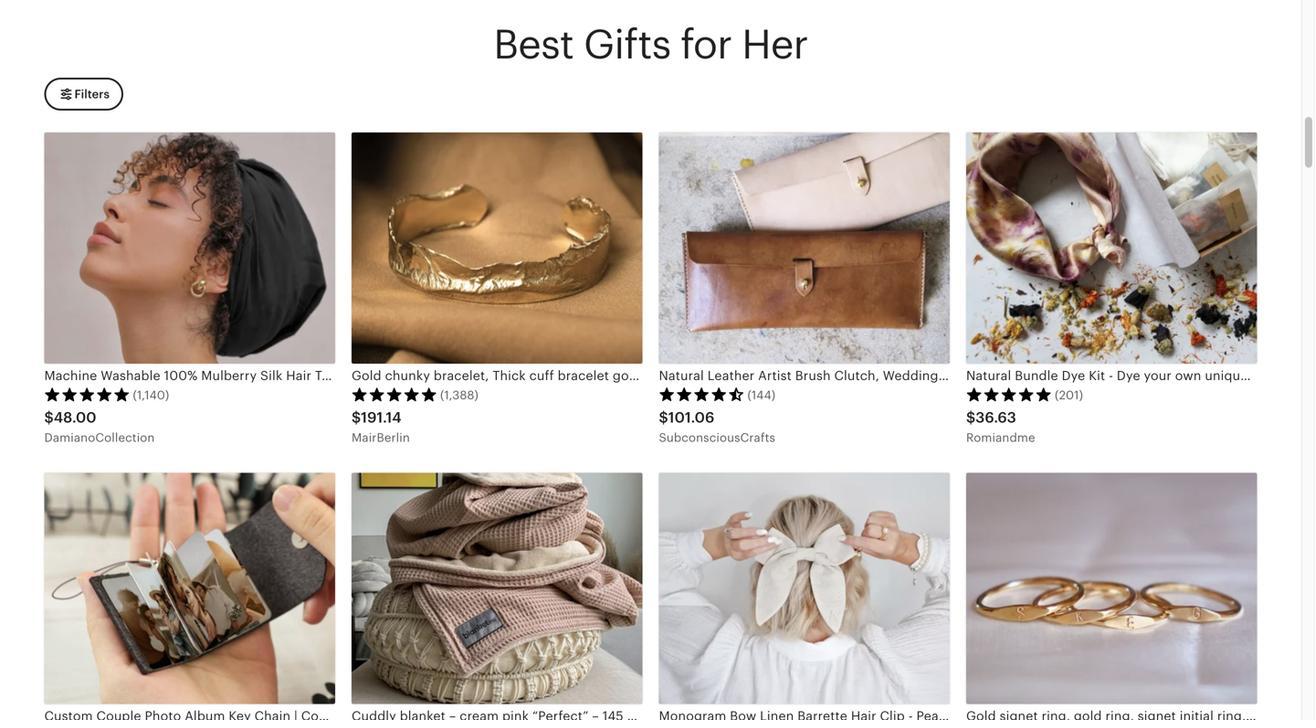 Task type: vqa. For each thing, say whether or not it's contained in the screenshot.
Filters
yes



Task type: locate. For each thing, give the bounding box(es) containing it.
2 5 out of 5 stars image from the left
[[352, 387, 438, 402]]

5 out of 5 stars image up 36.63
[[967, 387, 1053, 402]]

4.5 out of 5 stars image
[[659, 387, 745, 402]]

36.63
[[976, 409, 1017, 426]]

$ for 101.06
[[659, 409, 669, 426]]

3 $ from the left
[[659, 409, 669, 426]]

monogram bow linen barrette hair clip - pearl bead personalisation - made to order bridal hair accessories - natural image
[[659, 473, 950, 704]]

5 out of 5 stars image down sleeping
[[352, 387, 438, 402]]

5 out of 5 stars image down the machine
[[44, 387, 130, 402]]

her
[[742, 21, 808, 67]]

5 out of 5 stars image for 191.14
[[352, 387, 438, 402]]

$ inside '$ 48.00 damianocollection'
[[44, 409, 54, 426]]

$ inside $ 101.06 subconsciouscrafts
[[659, 409, 669, 426]]

silk
[[260, 368, 283, 383]]

$ down the machine
[[44, 409, 54, 426]]

$
[[44, 409, 54, 426], [352, 409, 361, 426], [659, 409, 669, 426], [967, 409, 976, 426]]

washable
[[101, 368, 161, 383]]

$ 101.06 subconsciouscrafts
[[659, 409, 776, 445]]

5 out of 5 stars image for 48.00
[[44, 387, 130, 402]]

48.00
[[54, 409, 97, 426]]

$ up mairberlin at the left bottom of the page
[[352, 409, 361, 426]]

$ inside $ 191.14 mairberlin
[[352, 409, 361, 426]]

custom couple photo album key chain | couples picture keychain | personalized keychain | mini photo book | anniversary/birthday/couples/gift image
[[44, 473, 335, 704]]

5 out of 5 stars image
[[44, 387, 130, 402], [352, 387, 438, 402], [967, 387, 1053, 402]]

2 horizontal spatial 5 out of 5 stars image
[[967, 387, 1053, 402]]

$ 48.00 damianocollection
[[44, 409, 155, 445]]

1 horizontal spatial 5 out of 5 stars image
[[352, 387, 438, 402]]

for
[[681, 21, 732, 67]]

damianocollection
[[44, 431, 155, 445]]

$ down the 4.5 out of 5 stars image
[[659, 409, 669, 426]]

gold signet ring, gold ring, signet initial ring, dainty ring, stackable ring, minimalist ring image
[[967, 473, 1258, 704]]

$ 36.63 romiandme
[[967, 409, 1036, 445]]

filters
[[74, 87, 110, 101]]

4 $ from the left
[[967, 409, 976, 426]]

cuddly blanket – cream pink "perfect" – 145 x 210 cm i sofa blankets | blanket in cream pink i furnishings image
[[352, 473, 643, 704]]

machine washable 100% mulberry silk hair turban for sleeping image
[[44, 132, 335, 364]]

$ for 191.14
[[352, 409, 361, 426]]

natural leather artist brush clutch, wedding clutch, bridesmaid clutch, bridesmaid gifts, travel clutch, personalised gifts, hand-stitched image
[[659, 132, 950, 364]]

$ for 48.00
[[44, 409, 54, 426]]

(201)
[[1055, 388, 1084, 402]]

2 $ from the left
[[352, 409, 361, 426]]

$ up romiandme
[[967, 409, 976, 426]]

filters button
[[44, 77, 123, 111]]

3 5 out of 5 stars image from the left
[[967, 387, 1053, 402]]

sleeping
[[385, 368, 440, 383]]

romiandme
[[967, 431, 1036, 445]]

hair
[[286, 368, 312, 383]]

1 $ from the left
[[44, 409, 54, 426]]

mairberlin
[[352, 431, 410, 445]]

$ inside $ 36.63 romiandme
[[967, 409, 976, 426]]

1 5 out of 5 stars image from the left
[[44, 387, 130, 402]]

0 horizontal spatial 5 out of 5 stars image
[[44, 387, 130, 402]]

turban
[[315, 368, 358, 383]]



Task type: describe. For each thing, give the bounding box(es) containing it.
for
[[362, 368, 382, 383]]

(1,388)
[[440, 388, 479, 402]]

191.14
[[361, 409, 402, 426]]

101.06
[[669, 409, 715, 426]]

best
[[494, 21, 574, 67]]

100%
[[164, 368, 198, 383]]

5 out of 5 stars image for 36.63
[[967, 387, 1053, 402]]

(144)
[[748, 388, 776, 402]]

machine
[[44, 368, 97, 383]]

$ 191.14 mairberlin
[[352, 409, 410, 445]]

$ for 36.63
[[967, 409, 976, 426]]

gifts
[[584, 21, 671, 67]]

natural bundle dye kit - dye your own unique peace silk scarf | cotton bandana | scrunchie - learn all about natural dyes & their potential! image
[[967, 132, 1258, 364]]

(1,140)
[[133, 388, 169, 402]]

gold chunky bracelet, thick cuff bracelet gold, extra large bracelet organic jewelry, wide bangle bracelet statement bracelet unique gift image
[[352, 132, 643, 364]]

mulberry
[[201, 368, 257, 383]]

machine washable 100% mulberry silk hair turban for sleeping
[[44, 368, 440, 383]]

subconsciouscrafts
[[659, 431, 776, 445]]

best gifts for her
[[494, 21, 808, 67]]



